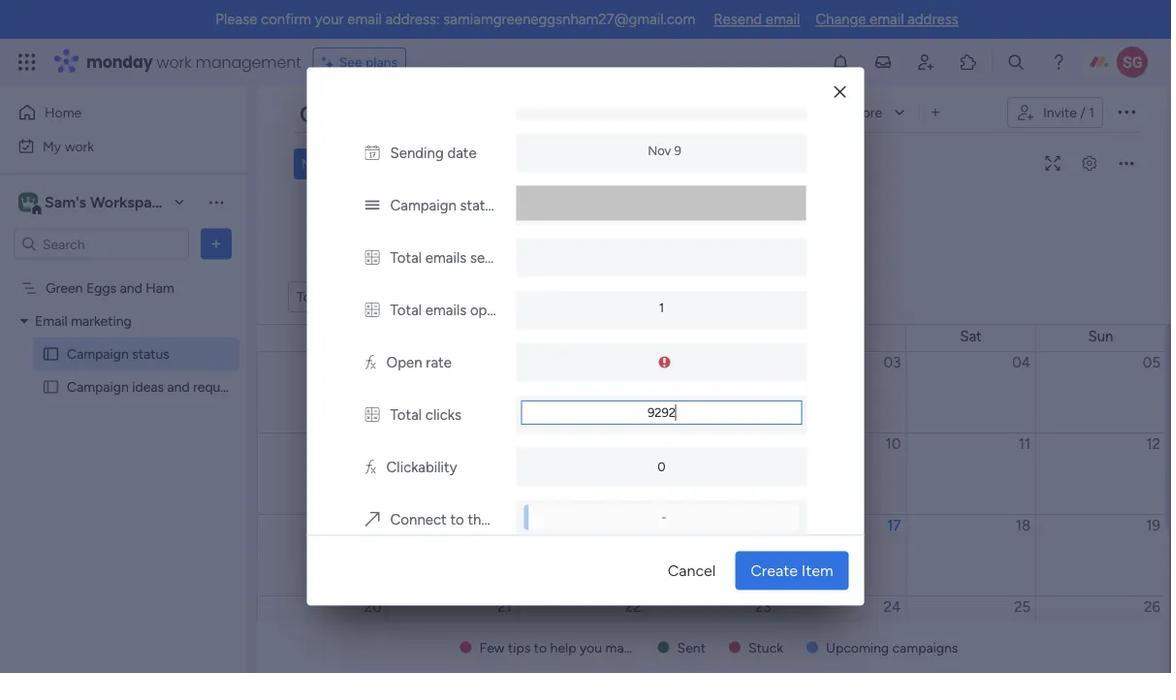 Task type: describe. For each thing, give the bounding box(es) containing it.
search everything image
[[1007, 52, 1026, 72]]

to
[[451, 512, 464, 529]]

calendar
[[773, 104, 827, 121]]

public board image
[[42, 345, 60, 363]]

home button
[[12, 97, 209, 128]]

settings image
[[1075, 157, 1106, 171]]

clicks
[[426, 407, 462, 424]]

main table button
[[529, 97, 638, 128]]

close image
[[835, 86, 846, 100]]

campaign inside field
[[300, 98, 426, 130]]

requests
[[193, 379, 246, 395]]

dapulse numbers column image for total emails sent
[[365, 250, 380, 267]]

stuck
[[749, 639, 784, 656]]

open rate
[[387, 354, 452, 372]]

item for create item
[[802, 562, 834, 580]]

1 vertical spatial campaign status
[[390, 197, 500, 215]]

ham
[[146, 280, 174, 296]]

inbox image
[[874, 52, 894, 72]]

create item
[[751, 562, 834, 580]]

change email address link
[[816, 11, 959, 28]]

please
[[216, 11, 257, 28]]

november
[[451, 288, 524, 306]]

sam's workspace button
[[14, 186, 193, 219]]

invite / 1 button
[[1008, 97, 1104, 128]]

1 email from the left
[[348, 11, 382, 28]]

requests
[[493, 512, 554, 529]]

1 inside invite / 1 button
[[1090, 104, 1095, 121]]

and for eggs
[[120, 280, 142, 296]]

campaign right public board icon
[[67, 379, 129, 395]]

new
[[302, 156, 330, 172]]

opened
[[470, 302, 520, 320]]

see plans button
[[313, 48, 407, 77]]

filter
[[625, 156, 655, 172]]

0 horizontal spatial 1
[[660, 301, 665, 316]]

thu
[[699, 328, 724, 345]]

Search in workspace field
[[41, 233, 162, 255]]

my work
[[43, 138, 94, 154]]

v2 function image
[[365, 459, 376, 477]]

today button
[[288, 281, 342, 312]]

ideas
[[132, 379, 164, 395]]

person
[[535, 156, 576, 172]]

emails for sent
[[426, 250, 467, 267]]

add view image
[[932, 106, 940, 120]]

Search field
[[435, 150, 493, 178]]

notifications image
[[831, 52, 851, 72]]

team
[[653, 104, 685, 121]]

confirm
[[261, 11, 312, 28]]

resend email
[[714, 11, 801, 28]]

see plans
[[339, 54, 398, 70]]

main
[[559, 104, 588, 121]]

create
[[751, 562, 798, 580]]

cancel button
[[653, 552, 732, 590]]

the
[[468, 512, 490, 529]]

sent
[[470, 250, 499, 267]]

home
[[45, 104, 82, 121]]

rate
[[426, 354, 452, 372]]

9
[[675, 143, 682, 159]]

total for total clicks
[[390, 407, 422, 424]]

see
[[339, 54, 362, 70]]

person button
[[504, 148, 588, 179]]

sam's
[[45, 193, 86, 211]]

invite members image
[[917, 52, 936, 72]]

total for total emails sent
[[390, 250, 422, 267]]

team workload
[[653, 104, 744, 121]]

select product image
[[17, 52, 37, 72]]

date
[[448, 145, 477, 162]]

main table
[[559, 104, 624, 121]]

resend
[[714, 11, 763, 28]]

board
[[557, 512, 595, 529]]

1 workspace image from the left
[[18, 192, 38, 213]]

sent
[[678, 639, 706, 656]]

week link
[[691, 283, 753, 310]]

wed
[[567, 328, 597, 345]]

arrow down image
[[662, 152, 685, 176]]

dapulse numbers column image
[[365, 407, 380, 424]]

item for new item
[[333, 156, 361, 172]]

cancel
[[668, 562, 716, 580]]

plans
[[366, 54, 398, 70]]

work for monday
[[157, 51, 192, 73]]

sending
[[390, 145, 444, 162]]

more button
[[842, 97, 920, 128]]

open full screen image
[[1038, 157, 1069, 171]]

samiamgreeneggsnham27@gmail.com
[[444, 11, 696, 28]]

day
[[773, 289, 794, 304]]

sat
[[961, 328, 983, 345]]

workspace selection element
[[18, 191, 171, 216]]

email
[[35, 313, 68, 329]]

my
[[43, 138, 61, 154]]

clickability
[[387, 459, 458, 477]]

v2 search image
[[420, 153, 435, 175]]

v2 status image
[[365, 197, 380, 215]]

email for change email address
[[870, 11, 905, 28]]

connect
[[391, 512, 447, 529]]

mon
[[307, 328, 336, 345]]

work for my
[[65, 138, 94, 154]]

more options image
[[1112, 162, 1143, 177]]



Task type: vqa. For each thing, say whether or not it's contained in the screenshot.
the Menu ICON
no



Task type: locate. For each thing, give the bounding box(es) containing it.
campaign status down 'v2 search' icon
[[390, 197, 500, 215]]

month
[[635, 289, 671, 304]]

item
[[333, 156, 361, 172], [802, 562, 834, 580]]

dialog containing cancel
[[307, 0, 865, 606]]

new item button
[[294, 148, 369, 179]]

status
[[432, 98, 504, 130], [460, 197, 500, 215], [132, 346, 170, 362]]

monday
[[86, 51, 153, 73]]

calendar button
[[759, 97, 842, 128]]

1 total from the top
[[390, 250, 422, 267]]

total right dapulse numbers column icon
[[390, 407, 422, 424]]

workload
[[689, 104, 744, 121]]

dapulse numbers column image
[[365, 250, 380, 267], [365, 302, 380, 320]]

2 emails from the top
[[426, 302, 467, 320]]

dapulse info image
[[659, 355, 671, 370]]

0
[[658, 459, 666, 475]]

total clicks
[[390, 407, 462, 424]]

invite / 1
[[1044, 104, 1095, 121]]

1 emails from the top
[[426, 250, 467, 267]]

/
[[1081, 104, 1086, 121]]

campaigns
[[893, 639, 959, 656]]

dapulse numbers column image up v2 function image
[[365, 302, 380, 320]]

option
[[0, 271, 247, 275]]

campaign status up sending
[[300, 98, 504, 130]]

filter button
[[594, 148, 685, 179]]

my work button
[[12, 130, 209, 162]]

invite
[[1044, 104, 1078, 121]]

day link
[[757, 283, 810, 310]]

0 vertical spatial dapulse numbers column image
[[365, 250, 380, 267]]

status up ideas
[[132, 346, 170, 362]]

2 horizontal spatial email
[[870, 11, 905, 28]]

green eggs and ham
[[46, 280, 174, 296]]

email up inbox image
[[870, 11, 905, 28]]

campaign status down "marketing"
[[67, 346, 170, 362]]

status inside "campaign status" field
[[432, 98, 504, 130]]

emails left sent
[[426, 250, 467, 267]]

upcoming
[[827, 639, 890, 656]]

1 vertical spatial item
[[802, 562, 834, 580]]

None field
[[521, 401, 803, 425]]

2 vertical spatial campaign status
[[67, 346, 170, 362]]

email for resend email
[[766, 11, 801, 28]]

1 up dapulse info 'image'
[[660, 301, 665, 316]]

2 workspace image from the left
[[21, 192, 35, 213]]

3 total from the top
[[390, 407, 422, 424]]

2 dapulse numbers column image from the top
[[365, 302, 380, 320]]

v2 function image
[[365, 354, 376, 372]]

-
[[662, 510, 667, 525]]

create item button
[[736, 552, 849, 590]]

v2 board relation small image
[[365, 512, 380, 529]]

email marketing
[[35, 313, 132, 329]]

table
[[592, 104, 624, 121]]

total
[[390, 250, 422, 267], [390, 302, 422, 320], [390, 407, 422, 424]]

1 horizontal spatial and
[[167, 379, 190, 395]]

sam's workspace
[[45, 193, 169, 211]]

total up total emails opened
[[390, 250, 422, 267]]

status inside dialog
[[460, 197, 500, 215]]

Campaign status field
[[295, 98, 509, 131]]

0 vertical spatial campaign status
[[300, 98, 504, 130]]

week
[[706, 289, 738, 304]]

list box
[[0, 268, 247, 666]]

total emails sent
[[390, 250, 499, 267]]

1 vertical spatial work
[[65, 138, 94, 154]]

total up open
[[390, 302, 422, 320]]

2 email from the left
[[766, 11, 801, 28]]

0 vertical spatial total
[[390, 250, 422, 267]]

2023
[[528, 288, 563, 306]]

sam green image
[[1118, 47, 1149, 78]]

today
[[297, 289, 333, 305]]

emails for opened
[[426, 302, 467, 320]]

change
[[816, 11, 867, 28]]

address
[[908, 11, 959, 28]]

month link
[[619, 283, 687, 310]]

1 vertical spatial dapulse numbers column image
[[365, 302, 380, 320]]

campaign down "marketing"
[[67, 346, 129, 362]]

campaign status inside field
[[300, 98, 504, 130]]

campaign status
[[300, 98, 504, 130], [390, 197, 500, 215], [67, 346, 170, 362]]

1 horizontal spatial work
[[157, 51, 192, 73]]

new item
[[302, 156, 361, 172]]

1 vertical spatial total
[[390, 302, 422, 320]]

sun
[[1089, 328, 1114, 345]]

1 horizontal spatial email
[[766, 11, 801, 28]]

open
[[387, 354, 423, 372]]

november 2023
[[451, 288, 563, 306]]

0 horizontal spatial email
[[348, 11, 382, 28]]

management
[[196, 51, 301, 73]]

work right the monday
[[157, 51, 192, 73]]

help image
[[1050, 52, 1069, 72]]

emails
[[426, 250, 467, 267], [426, 302, 467, 320]]

change email address
[[816, 11, 959, 28]]

and right ideas
[[167, 379, 190, 395]]

campaign up dapulse date column image
[[300, 98, 426, 130]]

2 total from the top
[[390, 302, 422, 320]]

item inside dialog
[[802, 562, 834, 580]]

dialog
[[307, 0, 865, 606]]

nov
[[648, 143, 672, 159]]

1
[[1090, 104, 1095, 121], [660, 301, 665, 316]]

upcoming campaigns
[[827, 639, 959, 656]]

your
[[315, 11, 344, 28]]

1 horizontal spatial 1
[[1090, 104, 1095, 121]]

public board image
[[42, 378, 60, 396]]

1 vertical spatial status
[[460, 197, 500, 215]]

green
[[46, 280, 83, 296]]

eggs
[[86, 280, 117, 296]]

please confirm your email address: samiamgreeneggsnham27@gmail.com
[[216, 11, 696, 28]]

0 vertical spatial 1
[[1090, 104, 1095, 121]]

campaign down 'v2 search' icon
[[390, 197, 457, 215]]

2 vertical spatial total
[[390, 407, 422, 424]]

0 vertical spatial and
[[120, 280, 142, 296]]

1 vertical spatial and
[[167, 379, 190, 395]]

0 vertical spatial status
[[432, 98, 504, 130]]

workspace image
[[18, 192, 38, 213], [21, 192, 35, 213]]

angle down image
[[378, 157, 388, 171]]

total for total emails opened
[[390, 302, 422, 320]]

emails left opened
[[426, 302, 467, 320]]

total emails opened
[[390, 302, 520, 320]]

status up date
[[432, 98, 504, 130]]

caret down image
[[20, 314, 28, 328]]

1 horizontal spatial item
[[802, 562, 834, 580]]

status down search field
[[460, 197, 500, 215]]

sending date
[[390, 145, 477, 162]]

resend email link
[[714, 11, 801, 28]]

nov 9
[[648, 143, 682, 159]]

1 right /
[[1090, 104, 1095, 121]]

campaign ideas and requests
[[67, 379, 246, 395]]

email
[[348, 11, 382, 28], [766, 11, 801, 28], [870, 11, 905, 28]]

0 vertical spatial item
[[333, 156, 361, 172]]

0 horizontal spatial work
[[65, 138, 94, 154]]

2 vertical spatial status
[[132, 346, 170, 362]]

email right the resend
[[766, 11, 801, 28]]

0 horizontal spatial item
[[333, 156, 361, 172]]

and
[[120, 280, 142, 296], [167, 379, 190, 395]]

work right my
[[65, 138, 94, 154]]

monday work management
[[86, 51, 301, 73]]

and left ham
[[120, 280, 142, 296]]

and for ideas
[[167, 379, 190, 395]]

email right your
[[348, 11, 382, 28]]

address:
[[386, 11, 440, 28]]

0 vertical spatial work
[[157, 51, 192, 73]]

1 vertical spatial 1
[[660, 301, 665, 316]]

more
[[851, 104, 883, 121]]

work inside my work "button"
[[65, 138, 94, 154]]

list box containing green eggs and ham
[[0, 268, 247, 666]]

0 vertical spatial emails
[[426, 250, 467, 267]]

dapulse numbers column image for total emails opened
[[365, 302, 380, 320]]

item left dapulse date column image
[[333, 156, 361, 172]]

apps image
[[959, 52, 979, 72]]

connect to the requests board
[[391, 512, 595, 529]]

workspace
[[90, 193, 169, 211]]

1 vertical spatial emails
[[426, 302, 467, 320]]

dapulse date column image
[[365, 145, 380, 162]]

marketing
[[71, 313, 132, 329]]

3 email from the left
[[870, 11, 905, 28]]

item right create
[[802, 562, 834, 580]]

0 horizontal spatial and
[[120, 280, 142, 296]]

work
[[157, 51, 192, 73], [65, 138, 94, 154]]

1 dapulse numbers column image from the top
[[365, 250, 380, 267]]

dapulse numbers column image down v2 status icon
[[365, 250, 380, 267]]



